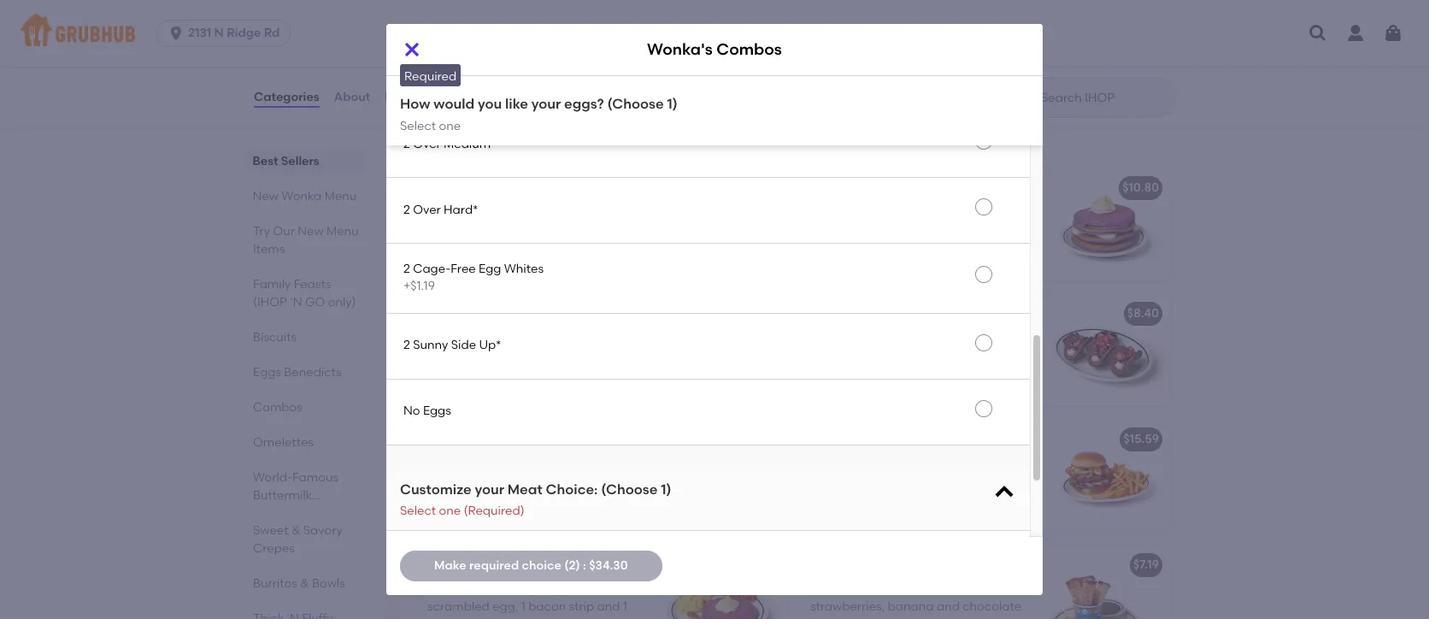 Task type: describe. For each thing, give the bounding box(es) containing it.
topped inside warm and flaky buttermilk biscuit split and filled with creamy cheesecake mousse, a mixed berry topping, topped with purple cream cheese icing and powdered sugar.
[[479, 508, 522, 523]]

purple right two
[[454, 331, 491, 345]]

cheesecake for two purple buttermilk pancakes layered with creamy cheesecake mousse & topped with purple cream cheese icing, whipped topping and gold glitter sugar.
[[548, 348, 618, 362]]

biscuits tab
[[253, 328, 360, 346]]

1 svg image from the left
[[1308, 23, 1329, 44]]

buttermilk inside warm and flaky buttermilk biscuit split and filled with creamy cheesecake mousse, a mixed berry topping, topped with purple cream cheese icing and powdered sugar.
[[522, 456, 581, 471]]

best
[[253, 154, 279, 168]]

wonka's combos image
[[658, 170, 787, 281]]

menu inside new wonka menu tab
[[325, 189, 357, 203]]

purple right four
[[839, 205, 877, 219]]

menu inside try our new menu items
[[327, 224, 359, 239]]

topping for two purple buttermilk pancakes layered with creamy cheesecake mousse & topped with purple cream cheese icing, whipped topping and gold glitter sugar.
[[560, 383, 605, 397]]

sweet & savory crepes tab
[[253, 522, 360, 557]]

powdered
[[529, 526, 588, 540]]

2 for 2 scrambled eggs with cheddar cheese
[[437, 12, 444, 26]]

berry
[[600, 491, 630, 506]]

topping,
[[428, 508, 476, 523]]

hoverchoc pancake tacos image
[[1041, 295, 1170, 406]]

n
[[214, 26, 224, 40]]

cheesecake for four purple buttermilk pancakes layered with creamy cheesecake mousse & topped with purple cream cheese icing, whipped topping and gold glitter sugar.
[[931, 222, 1001, 237]]

cheddar
[[571, 12, 623, 26]]

original
[[430, 34, 477, 49]]

paired
[[602, 205, 641, 219]]

original gluten-friendly pancakes... $11.99
[[430, 34, 641, 69]]

our
[[273, 224, 295, 239]]

famous
[[292, 470, 339, 485]]

best sellers
[[253, 154, 320, 168]]

$34.30
[[589, 558, 628, 573]]

chocolate
[[963, 599, 1022, 614]]

wonka's for wonka's perfectly purple pancakes - (full stack)
[[811, 181, 860, 195]]

2 cage-free egg whites +$1.19
[[404, 262, 544, 294]]

+$1.55
[[681, 12, 716, 26]]

stack) for wonka's perfectly purple pancakes - (full stack)
[[1055, 181, 1093, 195]]

brunch
[[835, 34, 877, 49]]

world-famous buttermilk pancakes tab
[[253, 469, 360, 521]]

pancakes...
[[574, 34, 641, 49]]

world-famous buttermilk pancakes sweet & savory crepes
[[253, 470, 343, 556]]

(choose inside how would you like your eggs? (choose 1) select one
[[607, 96, 664, 112]]

sauce.
[[858, 617, 896, 619]]

toast
[[891, 582, 921, 596]]

egg
[[479, 262, 501, 276]]

banana
[[888, 599, 934, 614]]

$8.40
[[1128, 306, 1159, 321]]

biscuit
[[526, 432, 566, 447]]

cheese inside warm and flaky buttermilk biscuit split and filled with creamy cheesecake mousse, a mixed berry topping, topped with purple cream cheese icing and powdered sugar.
[[428, 526, 469, 540]]

two
[[428, 331, 451, 345]]

pancakes for (short
[[576, 306, 634, 321]]

sugar. for four purple buttermilk pancakes layered with creamy cheesecake mousse & topped with purple cream cheese icing, whipped topping and gold glitter sugar.
[[876, 274, 912, 289]]

sausage
[[428, 617, 477, 619]]

and inside sliced french toast with a side of strawberries, banana and chocolate dipping sauce.
[[937, 599, 960, 614]]

1 vertical spatial new
[[253, 189, 279, 203]]

$10.80 for four purple buttermilk pancakes layered with creamy cheesecake mousse & topped with purple cream cheese icing, whipped topping and gold glitter sugar.
[[1123, 181, 1159, 195]]

1) inside customize your meat choice: (choose 1) select one (required)
[[661, 481, 672, 497]]

0 vertical spatial new wonka menu
[[414, 129, 575, 151]]

2 sunny side up*
[[404, 338, 501, 353]]

you
[[478, 96, 502, 112]]

daydream berry biscuit image
[[658, 421, 787, 532]]

rd
[[264, 26, 280, 40]]

flaky
[[492, 456, 519, 471]]

world-
[[253, 470, 292, 485]]

combos tab
[[253, 398, 360, 416]]

of
[[988, 582, 1000, 596]]

sliced
[[811, 582, 846, 596]]

pancake,
[[579, 582, 633, 596]]

no for no eggs
[[404, 404, 420, 419]]

eggs benedicts
[[253, 365, 342, 380]]

stack) for wonka's perfectly purple pancakes - (short stack)
[[683, 306, 721, 321]]

whites
[[504, 262, 544, 276]]

pancakes for four purple buttermilk pancakes layered with creamy cheesecake mousse & topped with purple cream cheese icing, whipped topping and gold glitter sugar.
[[942, 205, 999, 219]]

wonka's perfectly purple pancakes - (short stack)
[[428, 306, 721, 321]]

2 horizontal spatial eggs
[[513, 12, 541, 26]]

no eggs
[[404, 404, 451, 419]]

& inside tab
[[300, 576, 309, 591]]

creamy inside warm and flaky buttermilk biscuit split and filled with creamy cheesecake mousse, a mixed berry topping, topped with purple cream cheese icing and powdered sugar.
[[538, 474, 582, 488]]

scrambled
[[446, 12, 510, 26]]

no cheese
[[762, 12, 825, 26]]

2 for 2 over easy*
[[404, 71, 410, 85]]

jr.
[[428, 558, 442, 572]]

cream for two purple buttermilk pancakes layered with creamy cheesecake mousse & topped with purple cream cheese icing, whipped topping and gold glitter sugar.
[[600, 365, 638, 380]]

and inside 1 wonka's perfectly purple pancake, 1 scrambled egg, 1 bacon strip and 1 sausage link
[[597, 599, 620, 614]]

Search IHOP search field
[[1040, 90, 1171, 106]]

perfectly for wonka's perfectly purple pancakes - (short stack)
[[480, 306, 532, 321]]

items
[[253, 242, 285, 257]]

over for medium*
[[413, 137, 441, 151]]

benedicts
[[284, 365, 342, 380]]

cheesecake inside warm and flaky buttermilk biscuit split and filled with creamy cheesecake mousse, a mixed berry topping, topped with purple cream cheese icing and powdered sugar.
[[428, 491, 497, 506]]

select inside how would you like your eggs? (choose 1) select one
[[400, 118, 436, 133]]

mousse,
[[500, 491, 548, 506]]

eggs?
[[564, 96, 604, 112]]

with inside sliced french toast with a side of strawberries, banana and chocolate dipping sauce.
[[924, 582, 948, 596]]

fantastical wonka burger
[[811, 432, 963, 447]]

egg,
[[493, 599, 518, 614]]

2 over hard* button
[[386, 178, 1030, 243]]

1 horizontal spatial combos
[[717, 40, 782, 59]]

svg image inside 2131 n ridge rd 'button'
[[168, 25, 185, 42]]

eggs inside button
[[423, 404, 451, 419]]

wonka's perfectly purple pancakes - (full stack)
[[811, 181, 1093, 195]]

browns.
[[584, 222, 629, 237]]

sunny
[[413, 338, 448, 353]]

categories
[[254, 90, 319, 104]]

make
[[434, 558, 467, 573]]

sweet
[[253, 523, 289, 538]]

only)
[[328, 295, 356, 310]]

purple inside warm and flaky buttermilk biscuit split and filled with creamy cheesecake mousse, a mixed berry topping, topped with purple cream cheese icing and powdered sugar.
[[552, 508, 589, 523]]

big
[[813, 34, 832, 49]]

2131
[[188, 26, 211, 40]]

(choose inside customize your meat choice: (choose 1) select one (required)
[[601, 481, 658, 497]]

one inside customize your meat choice: (choose 1) select one (required)
[[439, 504, 461, 518]]

and inside four purple buttermilk pancakes layered with creamy cheesecake mousse & topped with purple cream cheese icing, whipped topping and gold glitter sugar.
[[991, 257, 1014, 271]]

purple inside 1 wonka's perfectly purple pancake, 1 scrambled egg, 1 bacon strip and 1 sausage link
[[539, 582, 577, 596]]

1 right pancake,
[[636, 582, 641, 596]]

+$1.19
[[404, 279, 435, 294]]

wonka's
[[435, 582, 483, 596]]

reviews
[[385, 90, 432, 104]]

no for no cheese
[[762, 12, 778, 26]]

daydream
[[428, 432, 490, 447]]

1) inside how would you like your eggs? (choose 1) select one
[[667, 96, 678, 112]]

a inside warm and flaky buttermilk biscuit split and filled with creamy cheesecake mousse, a mixed berry topping, topped with purple cream cheese icing and powdered sugar.
[[551, 491, 559, 506]]

mixed
[[562, 491, 597, 506]]

with inside enjoy our new wonka entrées, paired with eggs*, meat and hash browns.
[[428, 222, 452, 237]]

customize
[[400, 481, 472, 497]]

burritos
[[253, 576, 297, 591]]

warm
[[428, 456, 463, 471]]

purple down the wonka's perfectly purple pancakes - (full stack)
[[943, 240, 980, 254]]

choice:
[[546, 481, 598, 497]]

customize your meat choice: (choose 1) select one (required)
[[400, 481, 672, 518]]

$10.80 for warm and flaky buttermilk biscuit split and filled with creamy cheesecake mousse, a mixed berry topping, topped with purple cream cheese icing and powdered sugar.
[[740, 432, 776, 447]]

pancake
[[877, 306, 929, 321]]

biscuit
[[584, 456, 622, 471]]

entrées,
[[553, 205, 600, 219]]

willy's jr. french toast dippers image
[[1041, 547, 1170, 619]]

and inside enjoy our new wonka entrées, paired with eggs*, meat and hash browns.
[[527, 222, 550, 237]]

purple for (short
[[535, 306, 573, 321]]

(short
[[645, 306, 680, 321]]

best sellers tab
[[253, 152, 360, 170]]

split
[[428, 474, 451, 488]]

hash
[[553, 222, 581, 237]]

burritos & bowls
[[253, 576, 345, 591]]

wonka inside enjoy our new wonka entrées, paired with eggs*, meat and hash browns.
[[510, 205, 550, 219]]

cage-
[[413, 262, 451, 276]]



Task type: locate. For each thing, give the bounding box(es) containing it.
whipped for four
[[889, 257, 940, 271]]

1 horizontal spatial no
[[762, 12, 778, 26]]

warm and flaky buttermilk biscuit split and filled with creamy cheesecake mousse, a mixed berry topping, topped with purple cream cheese icing and powdered sugar.
[[428, 456, 630, 540]]

cream for four purple buttermilk pancakes layered with creamy cheesecake mousse & topped with purple cream cheese icing, whipped topping and gold glitter sugar.
[[983, 240, 1021, 254]]

menu down like
[[526, 129, 575, 151]]

wonka up meat
[[510, 205, 550, 219]]

0 horizontal spatial no
[[404, 404, 420, 419]]

$10.80
[[1123, 181, 1159, 195], [740, 432, 776, 447]]

try
[[253, 224, 270, 239]]

dipping
[[811, 617, 855, 619]]

& right sweet
[[291, 523, 300, 538]]

new inside try our new menu items
[[298, 224, 324, 239]]

topping inside four purple buttermilk pancakes layered with creamy cheesecake mousse & topped with purple cream cheese icing, whipped topping and gold glitter sugar.
[[943, 257, 988, 271]]

topped inside two purple buttermilk pancakes layered with creamy cheesecake mousse & topped with purple cream cheese icing, whipped topping and gold glitter sugar.
[[487, 365, 530, 380]]

1 horizontal spatial your
[[532, 96, 561, 112]]

2 vertical spatial over
[[413, 203, 441, 217]]

easy*
[[444, 71, 476, 85]]

0 vertical spatial a
[[551, 491, 559, 506]]

1 vertical spatial $10.80
[[740, 432, 776, 447]]

0 vertical spatial stack)
[[1055, 181, 1093, 195]]

0 horizontal spatial pancakes
[[253, 506, 310, 521]]

burger
[[924, 432, 963, 447]]

fantastical wonka burger image
[[1041, 421, 1170, 532]]

glitter up daydream
[[456, 400, 490, 415]]

1 right egg,
[[521, 599, 526, 614]]

perfectly
[[863, 181, 916, 195], [480, 306, 532, 321], [486, 582, 537, 596]]

& inside four purple buttermilk pancakes layered with creamy cheesecake mousse & topped with purple cream cheese icing, whipped topping and gold glitter sugar.
[[858, 240, 867, 254]]

& up hoverchoc
[[858, 240, 867, 254]]

icing, down up*
[[472, 383, 503, 397]]

0 horizontal spatial cheese
[[626, 12, 670, 26]]

jr. magical breakfast medley
[[428, 558, 598, 572]]

2 over medium*
[[404, 137, 496, 151]]

1 vertical spatial cheese
[[428, 383, 469, 397]]

perfectly for wonka's perfectly purple pancakes - (full stack)
[[863, 181, 916, 195]]

purple up bacon
[[539, 582, 577, 596]]

new wonka menu tab
[[253, 187, 360, 205]]

one up 2 over medium*
[[439, 118, 461, 133]]

2 horizontal spatial new
[[414, 129, 455, 151]]

menu down new wonka menu tab
[[327, 224, 359, 239]]

creamy for two
[[501, 348, 545, 362]]

0 horizontal spatial wonka's
[[428, 306, 477, 321]]

eggs benedicts tab
[[253, 363, 360, 381]]

0 vertical spatial eggs
[[513, 12, 541, 26]]

1 vertical spatial (choose
[[601, 481, 658, 497]]

(choose down biscuit
[[601, 481, 658, 497]]

1 horizontal spatial new wonka menu
[[414, 129, 575, 151]]

whipped up biscuit
[[506, 383, 557, 397]]

sugar.
[[876, 274, 912, 289], [493, 400, 529, 415], [591, 526, 626, 540]]

2 vertical spatial wonka's
[[428, 306, 477, 321]]

combos
[[717, 40, 782, 59], [253, 400, 303, 415]]

1 horizontal spatial layered
[[811, 222, 854, 237]]

creamy down the wonka's perfectly purple pancakes - (full stack)
[[884, 222, 928, 237]]

pancakes left (full
[[959, 181, 1017, 195]]

glitter inside four purple buttermilk pancakes layered with creamy cheesecake mousse & topped with purple cream cheese icing, whipped topping and gold glitter sugar.
[[839, 274, 874, 289]]

mousse for two
[[428, 365, 472, 380]]

2 inside 2 cage-free egg whites +$1.19
[[404, 262, 410, 276]]

icing, inside four purple buttermilk pancakes layered with creamy cheesecake mousse & topped with purple cream cheese icing, whipped topping and gold glitter sugar.
[[855, 257, 886, 271]]

2 one from the top
[[439, 504, 461, 518]]

topped inside four purple buttermilk pancakes layered with creamy cheesecake mousse & topped with purple cream cheese icing, whipped topping and gold glitter sugar.
[[870, 240, 913, 254]]

mousse inside two purple buttermilk pancakes layered with creamy cheesecake mousse & topped with purple cream cheese icing, whipped topping and gold glitter sugar.
[[428, 365, 472, 380]]

buttermilk inside four purple buttermilk pancakes layered with creamy cheesecake mousse & topped with purple cream cheese icing, whipped topping and gold glitter sugar.
[[879, 205, 939, 219]]

2 vertical spatial sugar.
[[591, 526, 626, 540]]

buttermilk down biscuit
[[522, 456, 581, 471]]

burritos & bowls tab
[[253, 575, 360, 593]]

1)
[[667, 96, 678, 112], [661, 481, 672, 497]]

over down $11.99
[[413, 71, 441, 85]]

2 up "+$1.19"
[[404, 262, 410, 276]]

2131 n ridge rd button
[[157, 20, 298, 47]]

mousse inside four purple buttermilk pancakes layered with creamy cheesecake mousse & topped with purple cream cheese icing, whipped topping and gold glitter sugar.
[[811, 240, 855, 254]]

&
[[858, 240, 867, 254], [475, 365, 484, 380], [291, 523, 300, 538], [300, 576, 309, 591]]

1 vertical spatial glitter
[[456, 400, 490, 415]]

combos down no cheese
[[717, 40, 782, 59]]

:
[[583, 558, 586, 573]]

1 cheese from the left
[[626, 12, 670, 26]]

1 vertical spatial topped
[[487, 365, 530, 380]]

side
[[962, 582, 986, 596]]

try our new menu items
[[253, 224, 359, 257]]

topped up icing
[[479, 508, 522, 523]]

cheesecake inside four purple buttermilk pancakes layered with creamy cheesecake mousse & topped with purple cream cheese icing, whipped topping and gold glitter sugar.
[[931, 222, 1001, 237]]

2 for 2 cage-free egg whites +$1.19
[[404, 262, 410, 276]]

over
[[413, 71, 441, 85], [413, 137, 441, 151], [413, 203, 441, 217]]

free
[[451, 262, 476, 276]]

3 over from the top
[[413, 203, 441, 217]]

0 vertical spatial (choose
[[607, 96, 664, 112]]

layered inside two purple buttermilk pancakes layered with creamy cheesecake mousse & topped with purple cream cheese icing, whipped topping and gold glitter sugar.
[[428, 348, 471, 362]]

choice
[[522, 558, 562, 573]]

gold for two purple buttermilk pancakes layered with creamy cheesecake mousse & topped with purple cream cheese icing, whipped topping and gold glitter sugar.
[[428, 400, 453, 415]]

gold for four purple buttermilk pancakes layered with creamy cheesecake mousse & topped with purple cream cheese icing, whipped topping and gold glitter sugar.
[[811, 274, 837, 289]]

cheese up 'big'
[[781, 12, 825, 26]]

2 over easy* button
[[386, 46, 1030, 111]]

0 horizontal spatial new
[[253, 189, 279, 203]]

no up wonka's combos
[[762, 12, 778, 26]]

combos up the omelettes
[[253, 400, 303, 415]]

1 vertical spatial cream
[[600, 365, 638, 380]]

1 horizontal spatial whipped
[[889, 257, 940, 271]]

0 vertical spatial cheese
[[811, 257, 852, 271]]

2 cheese from the left
[[781, 12, 825, 26]]

categories button
[[253, 67, 320, 128]]

1 down pancake,
[[623, 599, 627, 614]]

new wonka menu
[[414, 129, 575, 151], [253, 189, 357, 203]]

$7.79
[[749, 306, 776, 321]]

pancakes down 'buttermilk'
[[253, 506, 310, 521]]

0 vertical spatial wonka's
[[647, 40, 713, 59]]

topped for two
[[487, 365, 530, 380]]

would
[[434, 96, 475, 112]]

buttermilk
[[253, 488, 312, 503]]

0 horizontal spatial stack)
[[683, 306, 721, 321]]

pancakes for two purple buttermilk pancakes layered with creamy cheesecake mousse & topped with purple cream cheese icing, whipped topping and gold glitter sugar.
[[556, 331, 613, 345]]

wonka's for wonka's perfectly purple pancakes - (short stack)
[[428, 306, 477, 321]]

wonka's perfectly purple pancakes - (short stack) image
[[658, 295, 787, 406]]

0 horizontal spatial sugar.
[[493, 400, 529, 415]]

0 vertical spatial select
[[400, 118, 436, 133]]

2 select from the top
[[400, 504, 436, 518]]

menu down best sellers tab
[[325, 189, 357, 203]]

topping up tacos
[[943, 257, 988, 271]]

glitter up hoverchoc
[[839, 274, 874, 289]]

2 vertical spatial eggs
[[423, 404, 451, 419]]

your inside customize your meat choice: (choose 1) select one (required)
[[475, 481, 504, 497]]

gold up hoverchoc
[[811, 274, 837, 289]]

select down customize at the left bottom of page
[[400, 504, 436, 518]]

1 horizontal spatial topping
[[943, 257, 988, 271]]

over for hard*
[[413, 203, 441, 217]]

mousse down four
[[811, 240, 855, 254]]

1 vertical spatial eggs
[[253, 365, 281, 380]]

cream down the wonka's perfectly purple pancakes - (full stack)
[[983, 240, 1021, 254]]

how would you like your eggs? (choose 1) select one
[[400, 96, 678, 133]]

pancakes down the wonka's perfectly purple pancakes - (full stack)
[[942, 205, 999, 219]]

creamy up mixed
[[538, 474, 582, 488]]

1 down jr. in the left of the page
[[428, 582, 432, 596]]

0 vertical spatial sugar.
[[876, 274, 912, 289]]

buttermilk for four
[[879, 205, 939, 219]]

topping for four purple buttermilk pancakes layered with creamy cheesecake mousse & topped with purple cream cheese icing, whipped topping and gold glitter sugar.
[[943, 257, 988, 271]]

1 one from the top
[[439, 118, 461, 133]]

pancakes down wonka's perfectly purple pancakes - (short stack)
[[556, 331, 613, 345]]

1 wonka's perfectly purple pancake, 1 scrambled egg, 1 bacon strip and 1 sausage link
[[428, 582, 641, 619]]

0 horizontal spatial topping
[[560, 383, 605, 397]]

0 horizontal spatial eggs
[[253, 365, 281, 380]]

fantastical
[[811, 432, 877, 447]]

new down how
[[414, 129, 455, 151]]

(ihop
[[253, 295, 287, 310]]

cheese inside four purple buttermilk pancakes layered with creamy cheesecake mousse & topped with purple cream cheese icing, whipped topping and gold glitter sugar.
[[811, 257, 852, 271]]

1 vertical spatial pancakes
[[576, 306, 634, 321]]

0 vertical spatial layered
[[811, 222, 854, 237]]

tab
[[253, 610, 360, 619]]

eggs up daydream
[[423, 404, 451, 419]]

omelettes tab
[[253, 433, 360, 451]]

biscuits
[[253, 330, 297, 345]]

creamy inside two purple buttermilk pancakes layered with creamy cheesecake mousse & topped with purple cream cheese icing, whipped topping and gold glitter sugar.
[[501, 348, 545, 362]]

over inside 2 over medium* button
[[413, 137, 441, 151]]

2 inside 2 over easy* button
[[404, 71, 410, 85]]

enjoy our new wonka entrées, paired with eggs*, meat and hash browns.
[[428, 205, 641, 237]]

layered for four
[[811, 222, 854, 237]]

bacon
[[529, 599, 566, 614]]

buttermilk inside two purple buttermilk pancakes layered with creamy cheesecake mousse & topped with purple cream cheese icing, whipped topping and gold glitter sugar.
[[494, 331, 553, 345]]

combos inside tab
[[253, 400, 303, 415]]

filled
[[480, 474, 508, 488]]

friendly
[[525, 34, 571, 49]]

sugar. up berry
[[493, 400, 529, 415]]

1 vertical spatial pancakes
[[556, 331, 613, 345]]

1 vertical spatial layered
[[428, 348, 471, 362]]

1 vertical spatial over
[[413, 137, 441, 151]]

0 vertical spatial creamy
[[884, 222, 928, 237]]

one inside how would you like your eggs? (choose 1) select one
[[439, 118, 461, 133]]

main navigation navigation
[[0, 0, 1430, 67]]

over left hard*
[[413, 203, 441, 217]]

2
[[437, 12, 444, 26], [404, 71, 410, 85], [404, 137, 410, 151], [404, 203, 410, 217], [404, 262, 410, 276], [404, 338, 410, 353]]

0 vertical spatial glitter
[[839, 274, 874, 289]]

0 vertical spatial menu
[[526, 129, 575, 151]]

0 horizontal spatial -
[[637, 306, 642, 321]]

icing, inside two purple buttermilk pancakes layered with creamy cheesecake mousse & topped with purple cream cheese icing, whipped topping and gold glitter sugar.
[[472, 383, 503, 397]]

topping up biscuit
[[560, 383, 605, 397]]

0 vertical spatial no
[[762, 12, 778, 26]]

omelettes
[[253, 435, 314, 450]]

gluten-
[[480, 34, 525, 49]]

cheese down topping,
[[428, 526, 469, 540]]

2 for 2 over hard*
[[404, 203, 410, 217]]

2 vertical spatial buttermilk
[[522, 456, 581, 471]]

0 horizontal spatial svg image
[[1308, 23, 1329, 44]]

creamy
[[884, 222, 928, 237], [501, 348, 545, 362], [538, 474, 582, 488]]

1 horizontal spatial -
[[1020, 181, 1025, 195]]

whipped inside two purple buttermilk pancakes layered with creamy cheesecake mousse & topped with purple cream cheese icing, whipped topping and gold glitter sugar.
[[506, 383, 557, 397]]

2 up reviews at the top of the page
[[404, 71, 410, 85]]

two purple buttermilk pancakes layered with creamy cheesecake mousse & topped with purple cream cheese icing, whipped topping and gold glitter sugar.
[[428, 331, 638, 415]]

- left (full
[[1020, 181, 1025, 195]]

layered for two
[[428, 348, 471, 362]]

strawberries,
[[811, 599, 885, 614]]

2 sunny side up* button
[[386, 313, 1030, 378]]

over down how
[[413, 137, 441, 151]]

2 vertical spatial purple
[[539, 582, 577, 596]]

cheesecake down wonka's perfectly purple pancakes - (short stack)
[[548, 348, 618, 362]]

creamy right side
[[501, 348, 545, 362]]

gold up daydream
[[428, 400, 453, 415]]

gold inside two purple buttermilk pancakes layered with creamy cheesecake mousse & topped with purple cream cheese icing, whipped topping and gold glitter sugar.
[[428, 400, 453, 415]]

1 over from the top
[[413, 71, 441, 85]]

1 horizontal spatial cheese
[[781, 12, 825, 26]]

a left side
[[951, 582, 959, 596]]

glitter inside two purple buttermilk pancakes layered with creamy cheesecake mousse & topped with purple cream cheese icing, whipped topping and gold glitter sugar.
[[456, 400, 490, 415]]

no inside button
[[404, 404, 420, 419]]

2 inside 2 over hard* button
[[404, 203, 410, 217]]

1 vertical spatial whipped
[[506, 383, 557, 397]]

strip
[[569, 599, 594, 614]]

buttermilk down the wonka's perfectly purple pancakes - (full stack)
[[879, 205, 939, 219]]

go
[[305, 295, 325, 310]]

stack)
[[1055, 181, 1093, 195], [683, 306, 721, 321]]

2131 n ridge rd
[[188, 26, 280, 40]]

0 vertical spatial one
[[439, 118, 461, 133]]

0 horizontal spatial a
[[551, 491, 559, 506]]

perfectly up up*
[[480, 306, 532, 321]]

topped for four
[[870, 240, 913, 254]]

- left the (short
[[637, 306, 642, 321]]

try our new menu items tab
[[253, 222, 360, 258]]

2 horizontal spatial cheesecake
[[931, 222, 1001, 237]]

pancakes inside world-famous buttermilk pancakes sweet & savory crepes
[[253, 506, 310, 521]]

over for easy*
[[413, 71, 441, 85]]

1 horizontal spatial a
[[951, 582, 959, 596]]

sugar. for two purple buttermilk pancakes layered with creamy cheesecake mousse & topped with purple cream cheese icing, whipped topping and gold glitter sugar.
[[493, 400, 529, 415]]

svg image
[[722, 13, 736, 27], [842, 13, 856, 27], [168, 25, 185, 42], [402, 39, 422, 60], [993, 480, 1017, 504]]

2 horizontal spatial wonka's
[[811, 181, 860, 195]]

eggs*,
[[455, 222, 490, 237]]

0 vertical spatial over
[[413, 71, 441, 85]]

& inside world-famous buttermilk pancakes sweet & savory crepes
[[291, 523, 300, 538]]

new
[[414, 129, 455, 151], [253, 189, 279, 203], [298, 224, 324, 239]]

creamy inside four purple buttermilk pancakes layered with creamy cheesecake mousse & topped with purple cream cheese icing, whipped topping and gold glitter sugar.
[[884, 222, 928, 237]]

topping inside two purple buttermilk pancakes layered with creamy cheesecake mousse & topped with purple cream cheese icing, whipped topping and gold glitter sugar.
[[560, 383, 605, 397]]

sugar. inside two purple buttermilk pancakes layered with creamy cheesecake mousse & topped with purple cream cheese icing, whipped topping and gold glitter sugar.
[[493, 400, 529, 415]]

0 vertical spatial 1)
[[667, 96, 678, 112]]

2 vertical spatial menu
[[327, 224, 359, 239]]

layered inside four purple buttermilk pancakes layered with creamy cheesecake mousse & topped with purple cream cheese icing, whipped topping and gold glitter sugar.
[[811, 222, 854, 237]]

pancakes inside four purple buttermilk pancakes layered with creamy cheesecake mousse & topped with purple cream cheese icing, whipped topping and gold glitter sugar.
[[942, 205, 999, 219]]

1 vertical spatial wonka's
[[811, 181, 860, 195]]

1 horizontal spatial new
[[298, 224, 324, 239]]

1 vertical spatial new wonka menu
[[253, 189, 357, 203]]

(choose
[[607, 96, 664, 112], [601, 481, 658, 497]]

eggs down biscuits
[[253, 365, 281, 380]]

1 horizontal spatial sugar.
[[591, 526, 626, 540]]

layered down two
[[428, 348, 471, 362]]

sugar. inside warm and flaky buttermilk biscuit split and filled with creamy cheesecake mousse, a mixed berry topping, topped with purple cream cheese icing and powdered sugar.
[[591, 526, 626, 540]]

cheese for two purple buttermilk pancakes layered with creamy cheesecake mousse & topped with purple cream cheese icing, whipped topping and gold glitter sugar.
[[428, 383, 469, 397]]

2 inside 2 over medium* button
[[404, 137, 410, 151]]

wonka's combos
[[647, 40, 782, 59]]

2 over medium* button
[[386, 112, 1030, 177]]

(full
[[1028, 181, 1052, 195]]

cheesecake inside two purple buttermilk pancakes layered with creamy cheesecake mousse & topped with purple cream cheese icing, whipped topping and gold glitter sugar.
[[548, 348, 618, 362]]

0 vertical spatial perfectly
[[863, 181, 916, 195]]

over inside 2 over hard* button
[[413, 203, 441, 217]]

0 horizontal spatial combos
[[253, 400, 303, 415]]

2 over hard*
[[404, 203, 478, 217]]

cream down wonka's perfectly purple pancakes - (short stack)
[[600, 365, 638, 380]]

pancakes left the (short
[[576, 306, 634, 321]]

& inside two purple buttermilk pancakes layered with creamy cheesecake mousse & topped with purple cream cheese icing, whipped topping and gold glitter sugar.
[[475, 365, 484, 380]]

new wonka menu inside tab
[[253, 189, 357, 203]]

1 vertical spatial topping
[[560, 383, 605, 397]]

required
[[469, 558, 519, 573]]

0 vertical spatial your
[[532, 96, 561, 112]]

0 horizontal spatial your
[[475, 481, 504, 497]]

mousse for four
[[811, 240, 855, 254]]

your inside how would you like your eggs? (choose 1) select one
[[532, 96, 561, 112]]

new wonka menu down best sellers tab
[[253, 189, 357, 203]]

make required choice (2) : $34.30
[[434, 558, 628, 573]]

select inside customize your meat choice: (choose 1) select one (required)
[[400, 504, 436, 518]]

wonka inside tab
[[282, 189, 322, 203]]

purple down wonka's perfectly purple pancakes - (short stack)
[[560, 365, 597, 380]]

2 horizontal spatial sugar.
[[876, 274, 912, 289]]

jr. magical breakfast medley image
[[658, 547, 787, 619]]

2 up original
[[437, 12, 444, 26]]

over inside 2 over easy* button
[[413, 71, 441, 85]]

pancakes inside two purple buttermilk pancakes layered with creamy cheesecake mousse & topped with purple cream cheese icing, whipped topping and gold glitter sugar.
[[556, 331, 613, 345]]

a inside sliced french toast with a side of strawberries, banana and chocolate dipping sauce.
[[951, 582, 959, 596]]

2 vertical spatial cheesecake
[[428, 491, 497, 506]]

wonka left "burger"
[[880, 432, 921, 447]]

gold inside four purple buttermilk pancakes layered with creamy cheesecake mousse & topped with purple cream cheese icing, whipped topping and gold glitter sugar.
[[811, 274, 837, 289]]

creamy for four
[[884, 222, 928, 237]]

1) up 2 over medium* button
[[667, 96, 678, 112]]

medium*
[[444, 137, 496, 151]]

one
[[439, 118, 461, 133], [439, 504, 461, 518]]

cream inside four purple buttermilk pancakes layered with creamy cheesecake mousse & topped with purple cream cheese icing, whipped topping and gold glitter sugar.
[[983, 240, 1021, 254]]

purple down whites
[[535, 306, 573, 321]]

side
[[451, 338, 476, 353]]

with
[[544, 12, 568, 26], [428, 222, 452, 237], [857, 222, 881, 237], [916, 240, 940, 254], [474, 348, 498, 362], [533, 365, 557, 380], [511, 474, 535, 488], [525, 508, 549, 523], [924, 582, 948, 596]]

- for (full
[[1020, 181, 1025, 195]]

1 vertical spatial 1)
[[661, 481, 672, 497]]

pancakes for (full
[[959, 181, 1017, 195]]

1 vertical spatial perfectly
[[480, 306, 532, 321]]

1 vertical spatial menu
[[325, 189, 357, 203]]

new right our
[[298, 224, 324, 239]]

one down customize at the left bottom of page
[[439, 504, 461, 518]]

2 vertical spatial perfectly
[[486, 582, 537, 596]]

icing, for four
[[855, 257, 886, 271]]

enjoy our new wonka entrées, paired with eggs*, meat and hash browns. button
[[417, 170, 787, 281]]

our
[[461, 205, 480, 219]]

1 select from the top
[[400, 118, 436, 133]]

1 vertical spatial one
[[439, 504, 461, 518]]

2 vertical spatial pancakes
[[253, 506, 310, 521]]

2 svg image from the left
[[1383, 23, 1404, 44]]

whipped for two
[[506, 383, 557, 397]]

1 horizontal spatial glitter
[[839, 274, 874, 289]]

select down how
[[400, 118, 436, 133]]

0 horizontal spatial icing,
[[472, 383, 503, 397]]

buttermilk down wonka's perfectly purple pancakes - (short stack)
[[494, 331, 553, 345]]

cheesecake up topping,
[[428, 491, 497, 506]]

cheese up pancakes...
[[626, 12, 670, 26]]

purple for (full
[[918, 181, 956, 195]]

wonka down the you
[[459, 129, 521, 151]]

2 left enjoy
[[404, 203, 410, 217]]

new down "best"
[[253, 189, 279, 203]]

1 horizontal spatial pancakes
[[576, 306, 634, 321]]

ridge
[[227, 26, 261, 40]]

stack) right the (short
[[683, 306, 721, 321]]

new wonka menu down the you
[[414, 129, 575, 151]]

crepes
[[253, 541, 295, 556]]

wonka's
[[647, 40, 713, 59], [811, 181, 860, 195], [428, 306, 477, 321]]

glitter for two purple buttermilk pancakes layered with creamy cheesecake mousse & topped with purple cream cheese icing, whipped topping and gold glitter sugar.
[[456, 400, 490, 415]]

1 horizontal spatial pancakes
[[942, 205, 999, 219]]

family feasts (ihop 'n go only) tab
[[253, 275, 360, 311]]

new
[[483, 205, 507, 219]]

sugar. up hoverchoc pancake tacos
[[876, 274, 912, 289]]

cheesecake down the wonka's perfectly purple pancakes - (full stack)
[[931, 222, 1001, 237]]

wonka's for wonka's combos
[[647, 40, 713, 59]]

1 horizontal spatial $10.80
[[1123, 181, 1159, 195]]

a left mixed
[[551, 491, 559, 506]]

sugar. inside four purple buttermilk pancakes layered with creamy cheesecake mousse & topped with purple cream cheese icing, whipped topping and gold glitter sugar.
[[876, 274, 912, 289]]

0 vertical spatial purple
[[918, 181, 956, 195]]

and inside two purple buttermilk pancakes layered with creamy cheesecake mousse & topped with purple cream cheese icing, whipped topping and gold glitter sugar.
[[608, 383, 631, 397]]

0 horizontal spatial glitter
[[456, 400, 490, 415]]

buttermilk for two
[[494, 331, 553, 345]]

0 horizontal spatial $10.80
[[740, 432, 776, 447]]

no eggs button
[[386, 379, 1030, 444]]

cheese inside two purple buttermilk pancakes layered with creamy cheesecake mousse & topped with purple cream cheese icing, whipped topping and gold glitter sugar.
[[428, 383, 469, 397]]

hoverchoc
[[811, 306, 874, 321]]

2 inside 2 sunny side up* button
[[404, 338, 410, 353]]

topped up hoverchoc pancake tacos
[[870, 240, 913, 254]]

topped down up*
[[487, 365, 530, 380]]

cream inside warm and flaky buttermilk biscuit split and filled with creamy cheesecake mousse, a mixed berry topping, topped with purple cream cheese icing and powdered sugar.
[[592, 508, 630, 523]]

1 horizontal spatial stack)
[[1055, 181, 1093, 195]]

pancakes for &
[[253, 506, 310, 521]]

wonka's up two
[[428, 306, 477, 321]]

2 over from the top
[[413, 137, 441, 151]]

1 horizontal spatial wonka's
[[647, 40, 713, 59]]

cheese for four purple buttermilk pancakes layered with creamy cheesecake mousse & topped with purple cream cheese icing, whipped topping and gold glitter sugar.
[[811, 257, 852, 271]]

2 vertical spatial new
[[298, 224, 324, 239]]

1) right berry
[[661, 481, 672, 497]]

0 vertical spatial gold
[[811, 274, 837, 289]]

2 down how
[[404, 137, 410, 151]]

wonka's perfectly purple pancakes - (full stack) image
[[1041, 170, 1170, 281]]

cream inside two purple buttermilk pancakes layered with creamy cheesecake mousse & topped with purple cream cheese icing, whipped topping and gold glitter sugar.
[[600, 365, 638, 380]]

wonka's down +$1.55
[[647, 40, 713, 59]]

how
[[400, 96, 430, 112]]

whipped up pancake
[[889, 257, 940, 271]]

(2)
[[564, 558, 580, 573]]

0 vertical spatial icing,
[[855, 257, 886, 271]]

eggs inside tab
[[253, 365, 281, 380]]

layered down four
[[811, 222, 854, 237]]

no down sunny
[[404, 404, 420, 419]]

bowls
[[312, 576, 345, 591]]

2 vertical spatial creamy
[[538, 474, 582, 488]]

2 left sunny
[[404, 338, 410, 353]]

pancakes
[[942, 205, 999, 219], [556, 331, 613, 345]]

0 vertical spatial mousse
[[811, 240, 855, 254]]

whipped inside four purple buttermilk pancakes layered with creamy cheesecake mousse & topped with purple cream cheese icing, whipped topping and gold glitter sugar.
[[889, 257, 940, 271]]

purple down mixed
[[552, 508, 589, 523]]

family feasts (ihop 'n go only)
[[253, 277, 356, 310]]

2 vertical spatial cream
[[592, 508, 630, 523]]

2 for 2 over medium*
[[404, 137, 410, 151]]

- for (short
[[637, 306, 642, 321]]

0 horizontal spatial gold
[[428, 400, 453, 415]]

your right like
[[532, 96, 561, 112]]

(choose right eggs?
[[607, 96, 664, 112]]

wonka's up four
[[811, 181, 860, 195]]

stack) right (full
[[1055, 181, 1093, 195]]

eggs up friendly
[[513, 12, 541, 26]]

icing, for two
[[472, 383, 503, 397]]

perfectly up egg,
[[486, 582, 537, 596]]

menu
[[526, 129, 575, 151], [325, 189, 357, 203], [327, 224, 359, 239]]

svg image
[[1308, 23, 1329, 44], [1383, 23, 1404, 44]]

glitter for four purple buttermilk pancakes layered with creamy cheesecake mousse & topped with purple cream cheese icing, whipped topping and gold glitter sugar.
[[839, 274, 874, 289]]

wonka down the sellers
[[282, 189, 322, 203]]

enjoy
[[428, 205, 458, 219]]

& left bowls
[[300, 576, 309, 591]]

1 horizontal spatial mousse
[[811, 240, 855, 254]]

your up (required)
[[475, 481, 504, 497]]

& down up*
[[475, 365, 484, 380]]

perfectly inside 1 wonka's perfectly purple pancake, 1 scrambled egg, 1 bacon strip and 1 sausage link
[[486, 582, 537, 596]]

2 vertical spatial cheese
[[428, 526, 469, 540]]

1 vertical spatial combos
[[253, 400, 303, 415]]

cream down berry
[[592, 508, 630, 523]]

2 for 2 sunny side up*
[[404, 338, 410, 353]]

purple up four purple buttermilk pancakes layered with creamy cheesecake mousse & topped with purple cream cheese icing, whipped topping and gold glitter sugar.
[[918, 181, 956, 195]]

sliced french toast with a side of strawberries, banana and chocolate dipping sauce.
[[811, 582, 1022, 619]]



Task type: vqa. For each thing, say whether or not it's contained in the screenshot.
2 Over Hard*
yes



